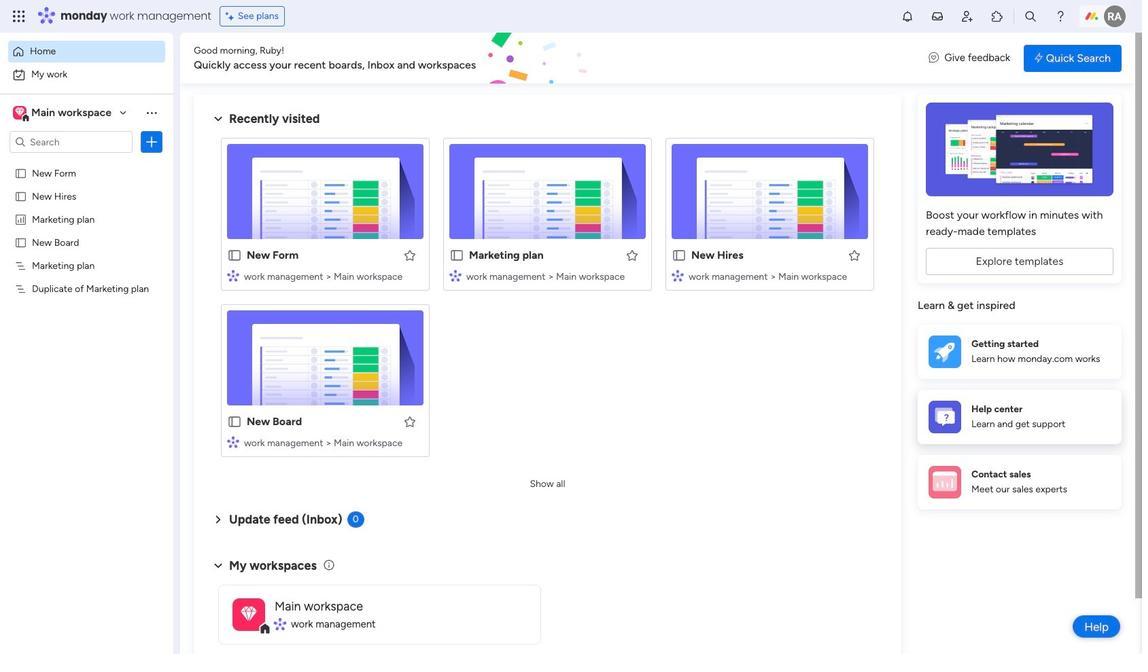 Task type: locate. For each thing, give the bounding box(es) containing it.
option
[[8, 41, 165, 63], [8, 64, 165, 86], [0, 161, 173, 164]]

invite members image
[[961, 10, 974, 23]]

add to favorites image
[[848, 249, 861, 262], [403, 415, 417, 429]]

0 vertical spatial option
[[8, 41, 165, 63]]

0 horizontal spatial add to favorites image
[[403, 249, 417, 262]]

workspace image
[[13, 105, 27, 120], [15, 105, 24, 120], [233, 599, 265, 631], [241, 603, 257, 627]]

v2 user feedback image
[[929, 50, 939, 66]]

notifications image
[[901, 10, 914, 23]]

2 horizontal spatial public board image
[[672, 248, 687, 263]]

public board image
[[14, 167, 27, 180], [227, 248, 242, 263], [672, 248, 687, 263]]

2 add to favorites image from the left
[[626, 249, 639, 262]]

1 horizontal spatial add to favorites image
[[626, 249, 639, 262]]

0 horizontal spatial add to favorites image
[[403, 415, 417, 429]]

public dashboard image
[[14, 213, 27, 226]]

v2 bolt switch image
[[1035, 51, 1043, 66]]

search everything image
[[1024, 10, 1038, 23]]

1 add to favorites image from the left
[[403, 249, 417, 262]]

getting started element
[[918, 325, 1122, 379]]

2 vertical spatial option
[[0, 161, 173, 164]]

0 vertical spatial add to favorites image
[[848, 249, 861, 262]]

select product image
[[12, 10, 26, 23]]

list box
[[0, 159, 173, 484]]

0 horizontal spatial public board image
[[14, 167, 27, 180]]

monday marketplace image
[[991, 10, 1004, 23]]

add to favorites image
[[403, 249, 417, 262], [626, 249, 639, 262]]

1 horizontal spatial add to favorites image
[[848, 249, 861, 262]]

public board image
[[14, 190, 27, 203], [14, 236, 27, 249], [449, 248, 464, 263], [227, 415, 242, 430]]



Task type: vqa. For each thing, say whether or not it's contained in the screenshot.
Invite members image
yes



Task type: describe. For each thing, give the bounding box(es) containing it.
see plans image
[[226, 9, 238, 24]]

contact sales element
[[918, 455, 1122, 510]]

workspace selection element
[[13, 105, 114, 122]]

1 horizontal spatial public board image
[[227, 248, 242, 263]]

help center element
[[918, 390, 1122, 444]]

open update feed (inbox) image
[[210, 512, 226, 528]]

Search in workspace field
[[29, 134, 114, 150]]

update feed image
[[931, 10, 944, 23]]

options image
[[145, 135, 158, 149]]

1 vertical spatial add to favorites image
[[403, 415, 417, 429]]

1 vertical spatial option
[[8, 64, 165, 86]]

workspace options image
[[145, 106, 158, 119]]

close my workspaces image
[[210, 558, 226, 574]]

help image
[[1054, 10, 1067, 23]]

close recently visited image
[[210, 111, 226, 127]]

0 element
[[347, 512, 364, 528]]

quick search results list box
[[210, 127, 885, 474]]

templates image image
[[930, 103, 1110, 197]]

ruby anderson image
[[1104, 5, 1126, 27]]



